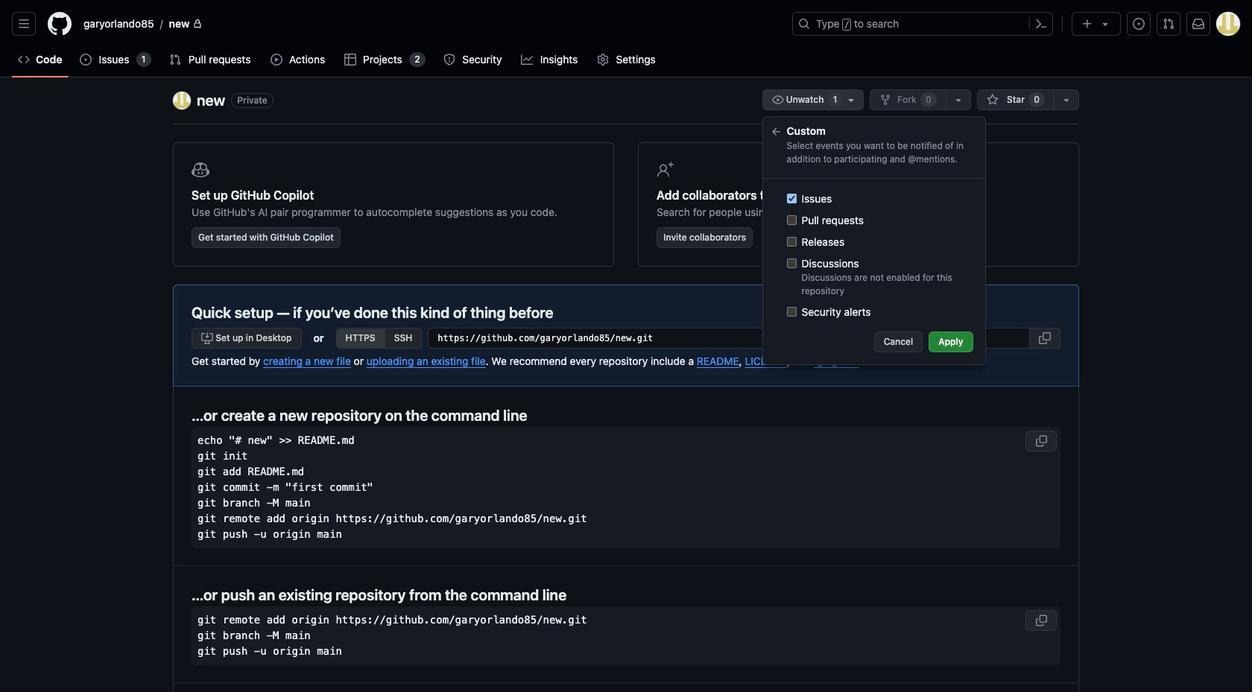 Task type: locate. For each thing, give the bounding box(es) containing it.
0 users starred this repository element
[[1029, 92, 1045, 107]]

list
[[78, 12, 783, 36]]

None checkbox
[[787, 194, 796, 203], [787, 237, 796, 247], [787, 259, 796, 268], [787, 307, 796, 317], [787, 194, 796, 203], [787, 237, 796, 247], [787, 259, 796, 268], [787, 307, 796, 317]]

owner avatar image
[[173, 92, 191, 110]]

copy to clipboard image
[[1035, 435, 1047, 447]]

homepage image
[[48, 12, 72, 36]]

None checkbox
[[787, 215, 796, 225]]

table image
[[344, 54, 356, 66]]

notifications image
[[1192, 18, 1204, 30]]

1 user is watching this repository element
[[828, 92, 843, 107]]

issue opened image
[[1133, 18, 1145, 30]]

plus image
[[1081, 18, 1093, 30]]

lock image
[[193, 19, 202, 28]]

repo forked image
[[879, 94, 891, 106]]

shield image
[[443, 54, 455, 66]]

graph image
[[521, 54, 533, 66]]

star image
[[987, 94, 998, 106]]

copy to clipboard image
[[1039, 332, 1051, 344], [1035, 614, 1047, 626]]

see your forks of this repository image
[[952, 94, 964, 106]]

add this repository to a list image
[[1061, 94, 1072, 106]]

issue opened image
[[80, 54, 92, 66]]

git pull request image
[[1163, 18, 1175, 30]]



Task type: vqa. For each thing, say whether or not it's contained in the screenshot.
rightmost "and"
no



Task type: describe. For each thing, give the bounding box(es) containing it.
gear image
[[597, 54, 609, 66]]

person add image
[[657, 161, 674, 179]]

desktop download image
[[201, 332, 213, 344]]

eye image
[[772, 94, 784, 106]]

command palette image
[[1035, 18, 1047, 30]]

copilot image
[[192, 161, 209, 179]]

Clone URL text field
[[428, 328, 1030, 349]]

1 vertical spatial copy to clipboard image
[[1035, 614, 1047, 626]]

custom dialog dialog
[[762, 110, 986, 377]]

code image
[[18, 54, 30, 66]]

triangle down image
[[1099, 18, 1111, 30]]

play image
[[270, 54, 282, 66]]

0 vertical spatial copy to clipboard image
[[1039, 332, 1051, 344]]

none checkbox inside custom dialog "dialog"
[[787, 215, 796, 225]]

git pull request image
[[169, 54, 181, 66]]

return to menu image
[[770, 126, 782, 138]]



